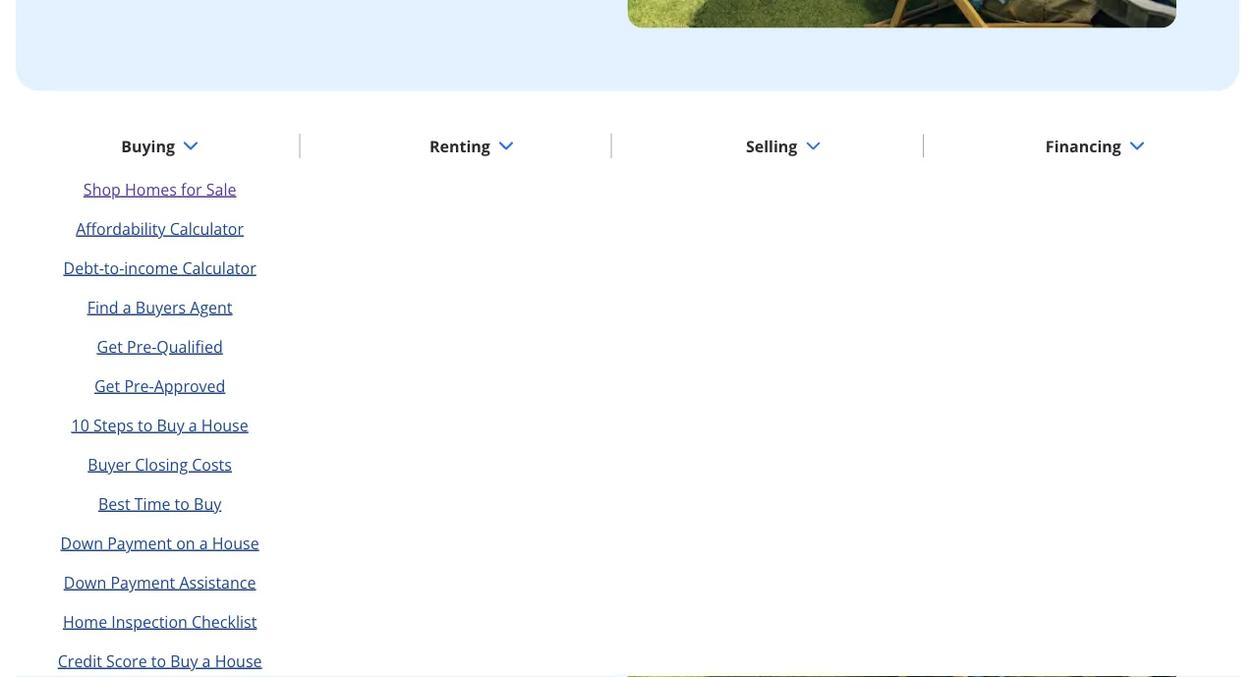 Task type: locate. For each thing, give the bounding box(es) containing it.
get pre-qualified
[[97, 336, 223, 358]]

calculator
[[170, 218, 244, 240], [182, 258, 256, 279]]

house for 10 steps to buy a house
[[201, 415, 248, 436]]

house
[[201, 415, 248, 436], [212, 533, 259, 554], [215, 651, 262, 672]]

qualified
[[157, 336, 223, 358]]

payment down time
[[107, 533, 172, 554]]

down payment on a house
[[61, 533, 259, 554]]

to right time
[[175, 494, 190, 515]]

affordability
[[76, 218, 166, 240]]

0 vertical spatial down
[[61, 533, 103, 554]]

best time to buy link
[[98, 494, 221, 515]]

pre-
[[127, 336, 157, 358], [124, 376, 154, 397]]

1 vertical spatial to
[[175, 494, 190, 515]]

renting
[[430, 136, 490, 157]]

get
[[97, 336, 123, 358], [94, 376, 120, 397]]

for
[[181, 179, 202, 200]]

pre- for qualified
[[127, 336, 157, 358]]

2 vertical spatial buy
[[170, 651, 198, 672]]

to for time
[[175, 494, 190, 515]]

inspection
[[111, 612, 188, 633]]

financing
[[1046, 136, 1122, 157]]

2 vertical spatial to
[[151, 651, 166, 672]]

down down best
[[61, 533, 103, 554]]

find a buyers agent link
[[87, 297, 233, 318]]

selling
[[746, 136, 798, 157]]

get down find
[[97, 336, 123, 358]]

best
[[98, 494, 130, 515]]

0 vertical spatial house
[[201, 415, 248, 436]]

buy down costs
[[194, 494, 221, 515]]

homes
[[125, 179, 177, 200]]

house up the assistance
[[212, 533, 259, 554]]

pre- for approved
[[124, 376, 154, 397]]

10 steps to buy a house
[[71, 415, 248, 436]]

buy up 'closing'
[[157, 415, 185, 436]]

payment up inspection in the left of the page
[[110, 572, 175, 594]]

0 vertical spatial pre-
[[127, 336, 157, 358]]

buyer closing costs
[[88, 454, 232, 476]]

to right steps
[[138, 415, 153, 436]]

pre- up get pre-approved link
[[127, 336, 157, 358]]

to right 'score'
[[151, 651, 166, 672]]

debt-to-income calculator
[[63, 258, 256, 279]]

1 vertical spatial get
[[94, 376, 120, 397]]

payment
[[107, 533, 172, 554], [110, 572, 175, 594]]

a
[[123, 297, 131, 318], [189, 415, 197, 436], [199, 533, 208, 554], [202, 651, 211, 672]]

to for steps
[[138, 415, 153, 436]]

house up costs
[[201, 415, 248, 436]]

buying button
[[105, 123, 214, 170]]

to
[[138, 415, 153, 436], [175, 494, 190, 515], [151, 651, 166, 672]]

0 vertical spatial payment
[[107, 533, 172, 554]]

debt-
[[63, 258, 104, 279]]

calculator up "agent"
[[182, 258, 256, 279]]

calculator down sale
[[170, 218, 244, 240]]

shop
[[83, 179, 121, 200]]

house down the checklist
[[215, 651, 262, 672]]

get up steps
[[94, 376, 120, 397]]

shop homes for sale link
[[83, 179, 236, 200]]

1 vertical spatial pre-
[[124, 376, 154, 397]]

0 vertical spatial to
[[138, 415, 153, 436]]

down payment on a house link
[[61, 533, 259, 554]]

credit score to buy a house link
[[58, 651, 262, 672]]

0 vertical spatial buy
[[157, 415, 185, 436]]

agent
[[190, 297, 233, 318]]

buy for steps
[[157, 415, 185, 436]]

home
[[63, 612, 107, 633]]

0 vertical spatial get
[[97, 336, 123, 358]]

a right find
[[123, 297, 131, 318]]

down
[[61, 533, 103, 554], [64, 572, 106, 594]]

1 vertical spatial buy
[[194, 494, 221, 515]]

2 vertical spatial house
[[215, 651, 262, 672]]

10
[[71, 415, 89, 436]]

time
[[134, 494, 171, 515]]

down payment assistance link
[[64, 572, 256, 594]]

1 vertical spatial down
[[64, 572, 106, 594]]

1 vertical spatial payment
[[110, 572, 175, 594]]

affordability calculator link
[[76, 218, 244, 240]]

buy down home inspection checklist
[[170, 651, 198, 672]]

down for down payment on a house
[[61, 533, 103, 554]]

income
[[124, 258, 178, 279]]

buy
[[157, 415, 185, 436], [194, 494, 221, 515], [170, 651, 198, 672]]

pre- down get pre-qualified
[[124, 376, 154, 397]]

steps
[[93, 415, 134, 436]]

down up 'home'
[[64, 572, 106, 594]]



Task type: vqa. For each thing, say whether or not it's contained in the screenshot.
3 ba in the 1744 Granville Ave Apt 101, Los Angeles, Ca 90025 element
no



Task type: describe. For each thing, give the bounding box(es) containing it.
home inspection checklist
[[63, 612, 257, 633]]

find a buyers agent
[[87, 297, 233, 318]]

closing
[[135, 454, 188, 476]]

payment for assistance
[[110, 572, 175, 594]]

shop homes for sale
[[83, 179, 236, 200]]

buying
[[121, 136, 175, 157]]

1 vertical spatial calculator
[[182, 258, 256, 279]]

assistance
[[179, 572, 256, 594]]

a down the checklist
[[202, 651, 211, 672]]

debt-to-income calculator link
[[63, 258, 256, 279]]

find
[[87, 297, 119, 318]]

down payment assistance
[[64, 572, 256, 594]]

to for score
[[151, 651, 166, 672]]

get pre-approved link
[[94, 376, 225, 397]]

payment for on
[[107, 533, 172, 554]]

get for get pre-qualified
[[97, 336, 123, 358]]

10 steps to buy a house link
[[71, 415, 248, 436]]

0 vertical spatial calculator
[[170, 218, 244, 240]]

best time to buy
[[98, 494, 221, 515]]

get pre-approved
[[94, 376, 225, 397]]

financing button
[[1030, 123, 1161, 170]]

score
[[106, 651, 147, 672]]

buy for score
[[170, 651, 198, 672]]

get pre-qualified link
[[97, 336, 223, 358]]

house for credit score to buy a house
[[215, 651, 262, 672]]

buy for time
[[194, 494, 221, 515]]

a down approved
[[189, 415, 197, 436]]

buyers
[[135, 297, 186, 318]]

credit
[[58, 651, 102, 672]]

buyer closing costs link
[[88, 454, 232, 476]]

to-
[[104, 258, 124, 279]]

down for down payment assistance
[[64, 572, 106, 594]]

costs
[[192, 454, 232, 476]]

on
[[176, 533, 195, 554]]

sale
[[206, 179, 236, 200]]

selling button
[[730, 123, 837, 170]]

credit score to buy a house
[[58, 651, 262, 672]]

a right on at left
[[199, 533, 208, 554]]

approved
[[154, 376, 225, 397]]

1 vertical spatial house
[[212, 533, 259, 554]]

buyer
[[88, 454, 131, 476]]

renting button
[[414, 123, 530, 170]]

get for get pre-approved
[[94, 376, 120, 397]]

checklist
[[192, 612, 257, 633]]

affordability calculator
[[76, 218, 244, 240]]

home inspection checklist link
[[63, 612, 257, 633]]



